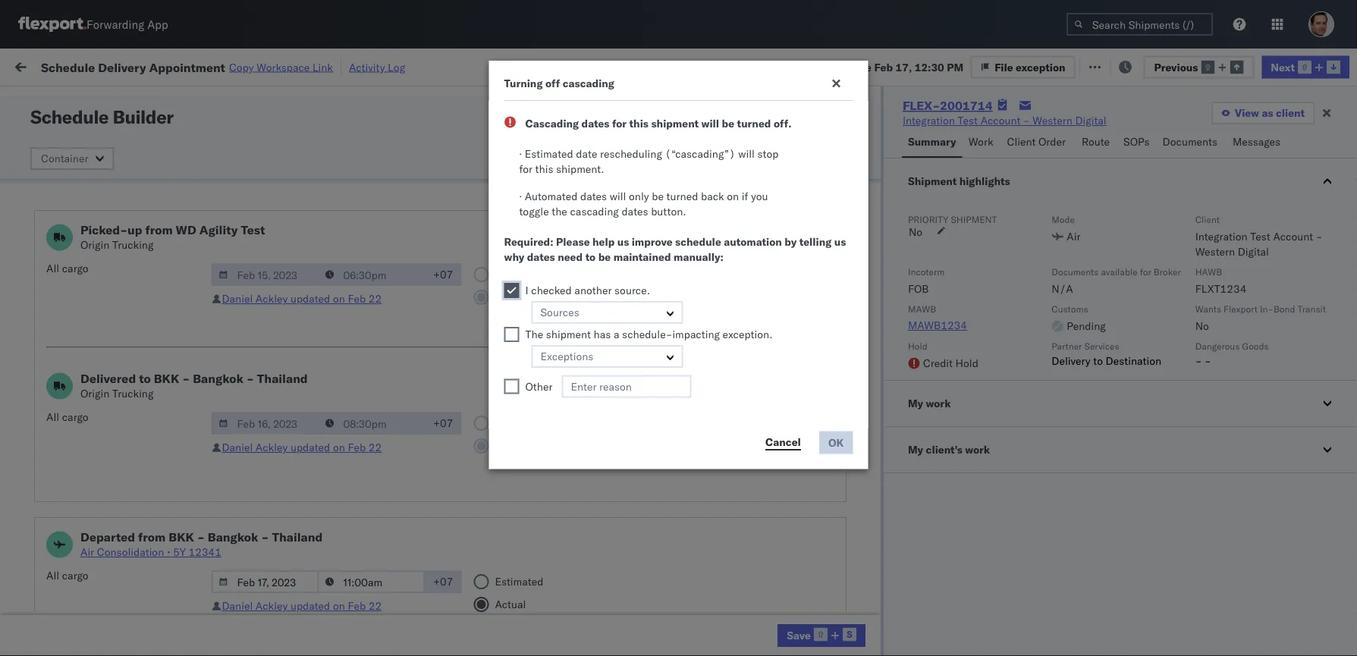 Task type: vqa. For each thing, say whether or not it's contained in the screenshot.


Task type: describe. For each thing, give the bounding box(es) containing it.
0 vertical spatial work
[[43, 55, 83, 76]]

from inside schedule pickup from amsterdam airport schiphol, haarlemmermeer, netherlands
[[118, 609, 140, 622]]

bicu1234565, demu1232567 for first schedule pickup from los angeles, ca link from the bottom of the page
[[915, 483, 1070, 497]]

flex-1919147
[[816, 417, 894, 430]]

2 flex-2097290 from the top
[[816, 617, 894, 631]]

appointment for air
[[124, 583, 187, 596]]

integration test account - on ag down 'the shipment has a schedule-impacting exception.'
[[573, 384, 737, 397]]

2 confirm pickup from los angeles, ca button from the top
[[35, 315, 216, 332]]

1 ocean lcl from the top
[[473, 183, 525, 197]]

7 resize handle column header from the left
[[889, 118, 908, 656]]

-- for flex-1919147
[[1016, 417, 1029, 430]]

by
[[785, 235, 797, 248]]

has
[[594, 328, 611, 341]]

1 horizontal spatial file
[[1099, 59, 1117, 72]]

4 ocean from the top
[[473, 283, 504, 297]]

flexport inside wants flexport in-bond transit no
[[1224, 303, 1258, 314]]

customs inside upload customs clearance documents
[[72, 142, 115, 155]]

batch
[[1273, 59, 1303, 72]]

confirm for 12:00 am pst, feb 25, 2023
[[35, 349, 74, 363]]

schedule delivery appointment button for ocean lcl
[[35, 215, 187, 232]]

for inside · estimated date rescheduling ("cascading") will stop for this shipment.
[[519, 162, 533, 176]]

upload customs clearance documents link
[[35, 141, 220, 171]]

1 flex-1911466 from the top
[[816, 450, 894, 464]]

3 maeu1234567 from the top
[[915, 316, 992, 330]]

3 lcl from the top
[[507, 317, 525, 330]]

a
[[614, 328, 619, 341]]

0 horizontal spatial integration test account - western digital
[[674, 116, 878, 130]]

25, for 9:00 am pst, feb 25, 2023
[[341, 384, 358, 397]]

1 lcl from the top
[[507, 183, 525, 197]]

client order
[[1007, 135, 1066, 148]]

western inside integration test account - western digital link
[[1033, 114, 1073, 127]]

ag down flex id button
[[823, 150, 837, 163]]

airport inside schedule pickup from amsterdam airport schiphol, haarlemmermeer, netherlands
[[35, 624, 69, 637]]

1 flex-2150210 from the top
[[816, 150, 894, 163]]

integration inside client integration test account - western digital incoterm fob
[[1195, 230, 1248, 243]]

1 1977428 from the top
[[848, 183, 894, 197]]

3 schedule delivery appointment link from the top
[[35, 549, 187, 564]]

ocean fcl for 2nd schedule pickup from los angeles, ca link from the top of the page
[[473, 250, 526, 263]]

3 resize handle column header from the left
[[447, 118, 465, 656]]

0 vertical spatial cascading
[[563, 77, 615, 90]]

client for client name
[[573, 124, 598, 135]]

delivery up ready
[[98, 59, 146, 75]]

up
[[128, 222, 142, 237]]

mode inside 'button'
[[473, 124, 496, 135]]

ocean fcl for confirm delivery link
[[473, 350, 526, 363]]

2, for second schedule delivery appointment link from the bottom of the page
[[349, 550, 359, 564]]

copy workspace link button
[[229, 60, 333, 74]]

schiphol,
[[71, 624, 117, 637]]

1 horizontal spatial flex-2001714
[[903, 98, 993, 113]]

upload for upload customs clearance documents
[[35, 142, 69, 155]]

pickup for 2nd schedule pickup from los angeles, ca link from the top of the page
[[83, 242, 115, 255]]

3 flex-1911466 from the top
[[816, 517, 894, 530]]

2 -- : -- -- text field from the top
[[317, 571, 425, 593]]

fcl for schedule delivery appointment link for ocean fcl
[[507, 517, 526, 530]]

id
[[811, 124, 820, 135]]

bicu1234565, for 4th schedule pickup from los angeles, ca link
[[915, 450, 990, 463]]

schedule for schedule delivery appointment link related to ocean lcl
[[35, 216, 80, 229]]

-- : -- -- text field
[[317, 412, 425, 435]]

+07 for picked-up from wd agility test
[[434, 268, 453, 281]]

this inside · estimated date rescheduling ("cascading") will stop for this shipment.
[[535, 162, 553, 176]]

picked-up from wd agility test origin trucking
[[80, 222, 265, 252]]

from inside schedule pickup from los angeles,
[[118, 642, 140, 656]]

2 2097290 from the top
[[848, 617, 894, 631]]

schedule pickup from los angeles international airport button
[[35, 107, 220, 139]]

1 vertical spatial 2001714
[[848, 116, 894, 130]]

3 11:59 from the top
[[249, 417, 278, 430]]

delivery up delivered on the left bottom
[[76, 349, 115, 363]]

import
[[128, 59, 162, 72]]

1 horizontal spatial hold
[[956, 357, 979, 370]]

017482927423
[[1016, 150, 1095, 163]]

0 horizontal spatial exception
[[1016, 60, 1066, 73]]

delivery up schiphol,
[[83, 583, 122, 596]]

2 11:59 from the top
[[249, 283, 278, 297]]

12:30
[[915, 60, 944, 73]]

1 flex-2097290 from the top
[[816, 584, 894, 597]]

thailand for delivered to bkk - bangkok - thailand
[[257, 371, 308, 386]]

1 vertical spatial mode
[[1052, 214, 1075, 225]]

6 ocean from the top
[[473, 350, 504, 363]]

n/a
[[1052, 282, 1073, 296]]

mawb1234 button
[[908, 319, 967, 332]]

9 resize handle column header from the left
[[1183, 118, 1201, 656]]

3 flex-1977428 from the top
[[816, 317, 894, 330]]

1 horizontal spatial digital
[[1076, 114, 1107, 127]]

1 2097290 from the top
[[848, 584, 894, 597]]

partner services delivery to destination
[[1052, 340, 1162, 368]]

ag down exception.
[[722, 384, 737, 397]]

bicu1234565, for first schedule pickup from los angeles, ca link from the bottom of the page
[[915, 483, 990, 497]]

2 10:44 from the top
[[249, 617, 278, 631]]

schedule delivery appointment button for ocean fcl
[[35, 516, 187, 532]]

2 schedule pickup from los angeles, ca link from the top
[[35, 241, 220, 271]]

1 flxt00001977428a from the top
[[1016, 217, 1120, 230]]

confirm for 11:59 pm pst, feb 23, 2023
[[35, 283, 74, 296]]

honeywell up schedule
[[674, 217, 724, 230]]

filtered by:
[[15, 93, 70, 106]]

cargo for departed
[[62, 569, 88, 582]]

mar for the 'schedule delivery appointment' button associated with air
[[327, 584, 347, 597]]

operator
[[1209, 124, 1245, 135]]

•
[[167, 546, 170, 559]]

from inside departed from bkk - bangkok - thailand air consolidation • 5y 12341
[[138, 530, 166, 545]]

airport inside the schedule pickup from los angeles international airport
[[99, 123, 133, 137]]

am for confirm delivery
[[281, 350, 298, 363]]

pickup for schedule pickup from los angeles, link on the bottom left of the page
[[83, 642, 115, 656]]

daniel for departed from bkk - bangkok - thailand
[[222, 599, 253, 613]]

3 1977428 from the top
[[848, 317, 894, 330]]

4 schedule pickup from los angeles, ca link from the top
[[35, 441, 220, 472]]

date
[[576, 147, 597, 160]]

for up rescheduling
[[612, 117, 627, 130]]

Search Shipments (/) text field
[[1067, 13, 1213, 36]]

1919147
[[848, 417, 894, 430]]

9 ocean from the top
[[473, 517, 504, 530]]

documents button
[[1157, 128, 1227, 158]]

work inside import work button
[[165, 59, 191, 72]]

activity log button
[[349, 58, 405, 76]]

dates down 'off.'
[[759, 147, 786, 160]]

schedule for 3rd schedule pickup from los angeles, ca link from the bottom
[[35, 409, 80, 422]]

3 schedule pickup from los angeles, ca link from the top
[[35, 408, 220, 438]]

documents inside upload customs clearance documents
[[35, 157, 90, 170]]

cascading for cascading dates
[[706, 147, 757, 160]]

honeywell down another
[[573, 317, 623, 330]]

honeywell up help
[[573, 217, 623, 230]]

3 ocean lcl from the top
[[473, 317, 525, 330]]

2 flex-2150210 from the top
[[816, 384, 894, 397]]

schedule for schedule pickup from los angeles, link on the bottom left of the page
[[35, 642, 80, 656]]

flexport. image
[[18, 17, 86, 32]]

toggle
[[519, 205, 549, 218]]

activity log
[[349, 60, 405, 74]]

1 mmm d, yyyy text field from the top
[[211, 263, 319, 286]]

1 10:44 from the top
[[249, 584, 278, 597]]

2 us from the left
[[834, 235, 846, 248]]

ocean fcl for 4th schedule pickup from los angeles, ca link
[[473, 450, 526, 464]]

only
[[629, 190, 649, 203]]

1 vertical spatial estimated
[[495, 575, 544, 588]]

incoterm
[[908, 266, 945, 277]]

ca for 2nd schedule pickup from los angeles, ca link from the top of the page
[[35, 257, 49, 270]]

(0)
[[246, 59, 266, 72]]

available
[[1101, 266, 1138, 277]]

0 horizontal spatial my work
[[15, 55, 83, 76]]

integration up ("cascading")
[[674, 116, 726, 130]]

1 2150210 from the top
[[848, 150, 894, 163]]

2 2150210 from the top
[[848, 384, 894, 397]]

credit hold
[[923, 357, 979, 370]]

21, for schedule pickup from los angeles, ca
[[347, 250, 364, 263]]

confirm delivery button
[[35, 349, 115, 365]]

status : ready for work, blocked, in progress
[[82, 94, 274, 105]]

from inside the picked-up from wd agility test origin trucking
[[145, 222, 173, 237]]

delivery down 'departed'
[[83, 550, 122, 563]]

0 horizontal spatial file
[[995, 60, 1013, 73]]

shipment highlights button
[[884, 159, 1357, 204]]

departed
[[80, 530, 135, 545]]

bkk for from
[[169, 530, 194, 545]]

to inside required: please help us improve schedule automation by telling us why dates need to be maintained manually:
[[585, 250, 596, 264]]

bangkok for from
[[208, 530, 258, 545]]

consolidation
[[97, 546, 164, 559]]

los for 3rd schedule pickup from los angeles, ca link from the bottom
[[143, 409, 160, 422]]

workitem
[[17, 124, 56, 135]]

mar for ocean fcl the 'schedule delivery appointment' button
[[326, 517, 346, 530]]

2 3, from the top
[[350, 617, 359, 631]]

impacting
[[673, 328, 720, 341]]

documents for documents
[[1163, 135, 1218, 148]]

cascading inside · automated dates will only be turned back on if you toggle the cascading dates button.
[[570, 205, 619, 218]]

6 resize handle column header from the left
[[766, 118, 784, 656]]

4 flex-1911466 from the top
[[816, 550, 894, 564]]

on down impacting
[[703, 384, 719, 397]]

work inside button
[[965, 443, 990, 456]]

of
[[101, 383, 110, 396]]

action
[[1305, 59, 1339, 72]]

0 horizontal spatial file exception
[[995, 60, 1066, 73]]

8 resize handle column header from the left
[[990, 118, 1008, 656]]

delivery up consolidation
[[83, 516, 122, 530]]

route
[[1082, 135, 1110, 148]]

4 resize handle column header from the left
[[548, 118, 566, 656]]

22 for delivered to bkk - bangkok - thailand
[[369, 441, 382, 454]]

2, for schedule delivery appointment link for ocean fcl
[[349, 517, 359, 530]]

1 horizontal spatial exception
[[1120, 59, 1170, 72]]

0 horizontal spatial flex-2001714
[[816, 116, 894, 130]]

1 horizontal spatial shipment
[[651, 117, 699, 130]]

honeywell down shipment.
[[573, 183, 623, 197]]

integration down consignee button
[[674, 150, 726, 163]]

hawb flxt1234 mawb mawb1234
[[908, 266, 1247, 332]]

priority
[[908, 214, 949, 225]]

0 vertical spatial be
[[722, 117, 735, 130]]

stop
[[758, 147, 779, 160]]

from inside the schedule pickup from los angeles international airport
[[118, 108, 140, 121]]

turning
[[504, 77, 543, 90]]

integration test account - western digital link
[[903, 113, 1107, 128]]

consignee inside button
[[674, 124, 718, 135]]

client name
[[573, 124, 624, 135]]

11:59 for schedule delivery appointment link for ocean fcl
[[249, 517, 278, 530]]

25, for 12:00 am pst, feb 25, 2023
[[348, 350, 365, 363]]

1 ocean from the top
[[473, 183, 504, 197]]

1911466 for second schedule delivery appointment link from the bottom of the page
[[848, 550, 894, 564]]

12341
[[189, 546, 222, 559]]

schedule
[[675, 235, 721, 248]]

daniel ackley updated on feb 22 for departed from bkk - bangkok - thailand
[[222, 599, 382, 613]]

turned inside · automated dates will only be turned back on if you toggle the cascading dates button.
[[667, 190, 698, 203]]

services
[[1085, 340, 1120, 352]]

estimated inside · estimated date rescheduling ("cascading") will stop for this shipment.
[[525, 147, 573, 160]]

air inside departed from bkk - bangkok - thailand air consolidation • 5y 12341
[[80, 546, 94, 559]]

on for delivered to bkk - bangkok - thailand
[[333, 441, 345, 454]]

manually:
[[674, 250, 724, 264]]

2 maeu1234567 from the top
[[915, 216, 992, 230]]

dangerous
[[1195, 340, 1240, 352]]

2 mmm d, yyyy text field from the top
[[211, 571, 319, 593]]

fcl for 4th schedule pickup from los angeles, ca link
[[507, 450, 526, 464]]

am for schedule delivery appointment
[[281, 584, 298, 597]]

1 10:44 am pst, mar 3, 2023 from the top
[[249, 584, 388, 597]]

205 on track
[[348, 59, 410, 72]]

ag up flex-1919147
[[823, 384, 837, 397]]

schedule pickup from amsterdam airport schiphol, haarlemmermeer, netherlands
[[35, 609, 206, 653]]

flex
[[791, 124, 808, 135]]

1 -- : -- -- text field from the top
[[317, 263, 425, 286]]

schedule delivery appointment link for ocean lcl
[[35, 215, 187, 230]]

1 horizontal spatial this
[[629, 117, 649, 130]]

upload proof of delivery
[[35, 383, 152, 396]]

due feb 17, 12:30 pm
[[852, 60, 964, 73]]

view as client button
[[1212, 102, 1315, 124]]

departed from bkk - bangkok - thailand air consolidation • 5y 12341
[[80, 530, 323, 559]]

integration up summary
[[903, 114, 955, 127]]

cargo for picked-
[[62, 262, 88, 275]]

log
[[388, 60, 405, 74]]

ackley for picked-up from wd agility test
[[256, 292, 288, 305]]

import work button
[[122, 49, 197, 83]]

digital inside client integration test account - western digital incoterm fob
[[1238, 245, 1269, 258]]

view as client
[[1235, 106, 1305, 120]]

0 horizontal spatial western
[[804, 116, 844, 130]]

0 vertical spatial my
[[15, 55, 39, 76]]

0 vertical spatial no
[[356, 94, 368, 105]]

flexport demo consignee
[[573, 517, 698, 530]]

1 maeu1234567 from the top
[[915, 183, 992, 196]]

schedule pickup from los angeles,
[[35, 642, 205, 656]]

honeywell right schedule-
[[674, 317, 724, 330]]

schedule for second schedule delivery appointment link from the bottom of the page
[[35, 550, 80, 563]]

off.
[[774, 117, 792, 130]]

client integration test account - western digital incoterm fob
[[908, 214, 1323, 296]]

turning off cascading
[[504, 77, 615, 90]]

22 for picked-up from wd agility test
[[369, 292, 382, 305]]

Enter reason text field
[[562, 375, 692, 398]]

the shipment has a schedule-impacting exception.
[[525, 328, 773, 341]]

next button
[[1262, 56, 1350, 78]]

1 horizontal spatial customs
[[1052, 303, 1088, 314]]

angeles, for first schedule pickup from los angeles, ca link from the bottom of the page
[[163, 475, 205, 489]]

ag down consignee button
[[722, 150, 737, 163]]

daniel for picked-up from wd agility test
[[222, 292, 253, 305]]

on for departed from bkk - bangkok - thailand
[[333, 599, 345, 613]]

angeles, for 3rd schedule pickup from los angeles, ca link from the bottom
[[163, 409, 205, 422]]

to inside delivered to bkk - bangkok - thailand origin trucking
[[139, 371, 151, 386]]

1 3, from the top
[[350, 584, 359, 597]]

demo123 for 12:00 am pst, feb 25, 2023
[[1016, 350, 1067, 363]]

be inside required: please help us improve schedule automation by telling us why dates need to be maintained manually:
[[598, 250, 611, 264]]

on up flex-1919147
[[804, 384, 820, 397]]

automated
[[525, 190, 578, 203]]

0 horizontal spatial digital
[[847, 116, 878, 130]]

confirm pickup from los angeles, ca link for first confirm pickup from los angeles, ca button from the bottom of the page
[[35, 315, 216, 330]]

honeywell down ("cascading")
[[674, 183, 724, 197]]

angeles, for 5th schedule pickup from los angeles, ca link from the bottom
[[163, 175, 205, 188]]

bkk for to
[[154, 371, 179, 386]]

all cargo for delivered
[[46, 410, 88, 424]]

2 resize handle column header from the left
[[393, 118, 411, 656]]

los for 5th schedule pickup from los angeles, ca link from the bottom
[[143, 175, 160, 188]]

: for snoozed
[[349, 94, 352, 105]]

for left work,
[[144, 94, 157, 105]]

2 lcl from the top
[[507, 217, 525, 230]]

ca for 3rd schedule pickup from los angeles, ca link from the bottom
[[35, 424, 49, 437]]

integration test account - on ag down cascading dates for this shipment will be turned off.
[[573, 150, 737, 163]]

source.
[[615, 284, 650, 297]]

i
[[525, 284, 529, 297]]

workitem button
[[9, 121, 224, 136]]

1 horizontal spatial integration test account - western digital
[[903, 114, 1107, 127]]

schedule for schedule pickup from los angeles international airport link on the top
[[35, 108, 80, 121]]

blocked,
[[186, 94, 224, 105]]

3 schedule pickup from los angeles, ca button from the top
[[35, 441, 220, 473]]

button.
[[651, 205, 686, 218]]

1891264
[[848, 250, 894, 263]]

4 ocean fcl from the top
[[473, 417, 526, 430]]

0 vertical spatial 21,
[[341, 183, 357, 197]]

3 schedule delivery appointment from the top
[[35, 550, 187, 563]]

2 flex-1911466 from the top
[[816, 484, 894, 497]]

delivery left up
[[83, 216, 122, 229]]

schedule builder
[[30, 105, 173, 128]]

11:59 pm pst, feb 21, 2023
[[249, 250, 393, 263]]

ca for first schedule pickup from los angeles, ca link from the bottom of the page
[[35, 491, 49, 504]]

by:
[[55, 93, 70, 106]]

previous button
[[1144, 56, 1254, 78]]

bicu1234565, demu1232567 for 4th schedule pickup from los angeles, ca link
[[915, 450, 1070, 463]]

1 flex-1977428 from the top
[[816, 183, 894, 197]]

delivered
[[80, 371, 136, 386]]

11:59 pm pst, mar 2, 2023 for second schedule delivery appointment link from the bottom of the page
[[249, 550, 388, 564]]

demo
[[616, 517, 644, 530]]

netherlands
[[35, 639, 94, 653]]

integration down client name
[[573, 150, 626, 163]]

integration test account - on ag up you on the top right of page
[[674, 150, 837, 163]]

sources
[[541, 306, 579, 319]]

integration down impacting
[[674, 384, 726, 397]]

am for upload proof of delivery
[[274, 384, 292, 397]]

· for · estimated date rescheduling ("cascading") will stop for this shipment.
[[519, 147, 522, 160]]

appointment for ocean fcl
[[124, 516, 187, 530]]

3 schedule delivery appointment button from the top
[[35, 549, 187, 566]]

integration test account - on ag down exception.
[[674, 384, 837, 397]]

1 horizontal spatial mawb1234
[[1016, 116, 1075, 130]]

origin inside delivered to bkk - bangkok - thailand origin trucking
[[80, 387, 110, 400]]

23,
[[347, 283, 364, 297]]

Search Work text field
[[848, 54, 1013, 77]]

2 fcl from the top
[[507, 283, 526, 297]]



Task type: locate. For each thing, give the bounding box(es) containing it.
3 confirm from the top
[[35, 349, 74, 363]]

2 horizontal spatial to
[[1094, 354, 1103, 368]]

hold right credit
[[956, 357, 979, 370]]

client inside client integration test account - western digital incoterm fob
[[1195, 214, 1220, 225]]

integration up hawb on the top of page
[[1195, 230, 1248, 243]]

1 horizontal spatial file exception
[[1099, 59, 1170, 72]]

1 vertical spatial flexport
[[573, 517, 613, 530]]

file up integration test account - western digital link
[[995, 60, 1013, 73]]

2001714 up container numbers button
[[940, 98, 993, 113]]

0 horizontal spatial customs
[[72, 142, 115, 155]]

schedule for schedule pickup from amsterdam airport schiphol, haarlemmermeer, netherlands link
[[35, 609, 80, 622]]

all cargo down 'departed'
[[46, 569, 88, 582]]

ag
[[722, 150, 737, 163], [823, 150, 837, 163], [722, 384, 737, 397], [823, 384, 837, 397]]

1 horizontal spatial no
[[909, 225, 923, 239]]

1 7:30 pm pst, feb 21, 2023 from the top
[[249, 183, 386, 197]]

2 vertical spatial flex-1977428
[[816, 317, 894, 330]]

22
[[369, 292, 382, 305], [369, 441, 382, 454], [369, 599, 382, 613]]

bangkok inside delivered to bkk - bangkok - thailand origin trucking
[[193, 371, 244, 386]]

· for · automated dates will only be turned back on if you toggle the cascading dates button.
[[519, 190, 522, 203]]

work inside button
[[926, 397, 951, 410]]

2 origin from the top
[[80, 387, 110, 400]]

be
[[722, 117, 735, 130], [652, 190, 664, 203], [598, 250, 611, 264]]

container for container
[[41, 152, 88, 165]]

0 vertical spatial container
[[915, 118, 956, 129]]

0 vertical spatial flex-2150210
[[816, 150, 894, 163]]

will for be
[[701, 117, 719, 130]]

1 horizontal spatial 2001714
[[940, 98, 993, 113]]

1 horizontal spatial numbers
[[1071, 124, 1108, 135]]

2 ackley from the top
[[256, 441, 288, 454]]

builder
[[113, 105, 173, 128]]

cargo down picked-
[[62, 262, 88, 275]]

delivered to bkk - bangkok - thailand origin trucking
[[80, 371, 308, 400]]

numbers for mbl/mawb numbers
[[1071, 124, 1108, 135]]

2 horizontal spatial work
[[965, 443, 990, 456]]

MMM D, YYYY text field
[[211, 412, 319, 435]]

2 cargo from the top
[[62, 410, 88, 424]]

schedule delivery appointment link for air
[[35, 582, 187, 598]]

los for schedule pickup from los angeles international airport link on the top
[[143, 108, 160, 121]]

delivery down partner
[[1052, 354, 1091, 368]]

0 vertical spatial 2,
[[349, 450, 359, 464]]

12:00 am pst, feb 25, 2023
[[249, 350, 394, 363]]

11:59 up air consolidation • 5y 12341 link
[[249, 517, 278, 530]]

client for client order
[[1007, 135, 1036, 148]]

0 horizontal spatial hold
[[908, 340, 928, 352]]

my left client's
[[908, 443, 923, 456]]

schedule delivery appointment link up consolidation
[[35, 516, 187, 531]]

los for 2nd schedule pickup from los angeles, ca link from the top of the page
[[143, 242, 160, 255]]

this
[[629, 117, 649, 130], [535, 162, 553, 176]]

upload for upload proof of delivery
[[35, 383, 69, 396]]

4 schedule pickup from los angeles, ca from the top
[[35, 442, 205, 470]]

my inside my client's work button
[[908, 443, 923, 456]]

3 daniel ackley updated on feb 22 button from the top
[[222, 599, 382, 613]]

2 vertical spatial daniel ackley updated on feb 22 button
[[222, 599, 382, 613]]

demo123 for 11:59 pm pst, feb 23, 2023
[[1016, 283, 1067, 297]]

2 bicu1234565, demu1232567 from the top
[[915, 483, 1070, 497]]

None checkbox
[[504, 379, 519, 394]]

25, up 9:00 am pst, feb 25, 2023
[[348, 350, 365, 363]]

ocean
[[473, 183, 504, 197], [473, 217, 504, 230], [473, 250, 504, 263], [473, 283, 504, 297], [473, 317, 504, 330], [473, 350, 504, 363], [473, 417, 504, 430], [473, 450, 504, 464], [473, 517, 504, 530]]

2 ocean fcl from the top
[[473, 283, 526, 297]]

this up automated
[[535, 162, 553, 176]]

numbers inside "container numbers"
[[915, 130, 953, 142]]

1 horizontal spatial container
[[915, 118, 956, 129]]

mar for 2nd the 'schedule delivery appointment' button from the bottom of the page
[[326, 550, 346, 564]]

1 vertical spatial flex-1977428
[[816, 217, 894, 230]]

ca for 5th schedule pickup from los angeles, ca link from the bottom
[[35, 190, 49, 203]]

2 vertical spatial lcl
[[507, 317, 525, 330]]

dates down shipment.
[[580, 190, 607, 203]]

3 cargo from the top
[[62, 569, 88, 582]]

+07 for delivered to bkk - bangkok - thailand
[[434, 417, 453, 430]]

be down help
[[598, 250, 611, 264]]

2 vertical spatial 22
[[369, 599, 382, 613]]

0 vertical spatial 3,
[[350, 584, 359, 597]]

1 ocean fcl from the top
[[473, 250, 526, 263]]

2 vertical spatial no
[[1195, 319, 1209, 333]]

2 confirm pickup from los angeles, ca from the top
[[35, 316, 216, 329]]

0 vertical spatial all
[[46, 262, 59, 275]]

1977428 left mawb1234 button
[[848, 317, 894, 330]]

1 vertical spatial cascading
[[570, 205, 619, 218]]

status
[[82, 94, 109, 105]]

for up automated
[[519, 162, 533, 176]]

1911466 for schedule delivery appointment link for ocean fcl
[[848, 517, 894, 530]]

4 schedule pickup from los angeles, ca button from the top
[[35, 475, 220, 506]]

1 vertical spatial be
[[652, 190, 664, 203]]

confirm pickup from los angeles, ca link up delivered on the left bottom
[[35, 315, 216, 330]]

2097290 up the save "button"
[[848, 584, 894, 597]]

2 7:30 from the top
[[249, 217, 272, 230]]

why
[[504, 250, 525, 264]]

2 schedule pickup from los angeles, ca from the top
[[35, 242, 205, 270]]

22 for departed from bkk - bangkok - thailand
[[369, 599, 382, 613]]

work button
[[963, 128, 1001, 158]]

ca for 4th schedule pickup from los angeles, ca link
[[35, 457, 49, 470]]

my work up filtered by:
[[15, 55, 83, 76]]

2 trucking from the top
[[112, 387, 154, 400]]

dangerous goods - -
[[1195, 340, 1269, 368]]

25, up 27,
[[341, 384, 358, 397]]

back
[[701, 190, 724, 203]]

container numbers button
[[908, 115, 993, 142]]

0 horizontal spatial mawb1234
[[908, 319, 967, 332]]

batch action
[[1273, 59, 1339, 72]]

confirm pickup from los angeles, ca link down up
[[35, 282, 216, 297]]

2 flex-1977428 from the top
[[816, 217, 894, 230]]

be up "cascading dates"
[[722, 117, 735, 130]]

flxt00001977428a up partner
[[1016, 317, 1120, 330]]

1 vertical spatial cargo
[[62, 410, 88, 424]]

bkk up 5y
[[169, 530, 194, 545]]

schedule for schedule delivery appointment link corresponding to air
[[35, 583, 80, 596]]

schedule pickup from los angeles, ca for 3rd schedule pickup from los angeles, ca "button" from the top of the page
[[35, 442, 205, 470]]

5 11:59 from the top
[[249, 517, 278, 530]]

8 ocean from the top
[[473, 450, 504, 464]]

2 vertical spatial ocean lcl
[[473, 317, 525, 330]]

schedule pickup from los angeles, ca button down upload customs clearance documents button
[[35, 174, 220, 206]]

· automated dates will only be turned back on if you toggle the cascading dates button.
[[519, 190, 768, 218]]

my for my client's work button
[[908, 443, 923, 456]]

estimated
[[525, 147, 573, 160], [495, 575, 544, 588]]

upload inside the upload proof of delivery link
[[35, 383, 69, 396]]

dates
[[582, 117, 610, 130], [759, 147, 786, 160], [580, 190, 607, 203], [622, 205, 648, 218], [527, 250, 555, 264]]

upload down international
[[35, 142, 69, 155]]

schedule delivery appointment copy workspace link
[[41, 59, 333, 75]]

confirm pickup from los angeles, ca up delivered on the left bottom
[[35, 316, 216, 329]]

maeu1234567 down mawb
[[915, 316, 992, 330]]

to inside partner services delivery to destination
[[1094, 354, 1103, 368]]

2 flxt00001977428a from the top
[[1016, 317, 1120, 330]]

priority shipment
[[908, 214, 997, 225]]

2 vertical spatial documents
[[1052, 266, 1099, 277]]

shipment up ("cascading")
[[651, 117, 699, 130]]

3 ocean from the top
[[473, 250, 504, 263]]

my for my work button
[[908, 397, 923, 410]]

previous
[[1154, 60, 1198, 73]]

maeu1234567
[[915, 183, 992, 196], [915, 216, 992, 230], [915, 316, 992, 330]]

0 vertical spatial 11:59 pm pst, mar 2, 2023
[[249, 450, 388, 464]]

sops button
[[1118, 128, 1157, 158]]

work inside work button
[[969, 135, 994, 148]]

work,
[[159, 94, 183, 105]]

+07 for departed from bkk - bangkok - thailand
[[434, 575, 453, 588]]

schedule
[[41, 59, 95, 75], [30, 105, 109, 128], [35, 108, 80, 121], [35, 175, 80, 188], [35, 216, 80, 229], [35, 242, 80, 255], [35, 409, 80, 422], [35, 442, 80, 455], [35, 475, 80, 489], [35, 516, 80, 530], [35, 550, 80, 563], [35, 583, 80, 596], [35, 609, 80, 622], [35, 642, 80, 656]]

1 vertical spatial to
[[1094, 354, 1103, 368]]

thailand inside departed from bkk - bangkok - thailand air consolidation • 5y 12341
[[272, 530, 323, 545]]

no inside wants flexport in-bond transit no
[[1195, 319, 1209, 333]]

delivery right of
[[113, 383, 152, 396]]

schedule inside schedule pickup from amsterdam airport schiphol, haarlemmermeer, netherlands
[[35, 609, 80, 622]]

· inside · estimated date rescheduling ("cascading") will stop for this shipment.
[[519, 147, 522, 160]]

dates inside required: please help us improve schedule automation by telling us why dates need to be maintained manually:
[[527, 250, 555, 264]]

angeles
[[163, 108, 201, 121]]

0 vertical spatial 25,
[[348, 350, 365, 363]]

bookings test consignee
[[573, 250, 694, 263], [674, 250, 795, 263], [573, 283, 694, 297], [674, 283, 795, 297], [573, 350, 694, 363], [674, 350, 795, 363], [674, 450, 795, 464], [674, 517, 795, 530]]

2 horizontal spatial documents
[[1163, 135, 1218, 148]]

daniel ackley updated on feb 22 button for departed from bkk - bangkok - thailand
[[222, 599, 382, 613]]

mawb1234 up order
[[1016, 116, 1075, 130]]

1 11:59 from the top
[[249, 250, 278, 263]]

2 · from the top
[[519, 190, 522, 203]]

3 2, from the top
[[349, 550, 359, 564]]

origin inside the picked-up from wd agility test origin trucking
[[80, 238, 110, 252]]

amsterdam
[[143, 609, 198, 622]]

2 horizontal spatial no
[[1195, 319, 1209, 333]]

confirm delivery link
[[35, 349, 115, 364]]

0 vertical spatial --
[[1016, 417, 1029, 430]]

7 ocean from the top
[[473, 417, 504, 430]]

los for first schedule pickup from los angeles, ca link from the bottom of the page
[[143, 475, 160, 489]]

2 horizontal spatial shipment
[[951, 214, 997, 225]]

file exception button
[[1075, 54, 1180, 77], [1075, 54, 1180, 77], [971, 56, 1076, 78], [971, 56, 1076, 78]]

flex-1911408 down flex-1891264
[[816, 283, 894, 297]]

1 vertical spatial +07
[[434, 417, 453, 430]]

goods
[[1242, 340, 1269, 352]]

client up hawb on the top of page
[[1195, 214, 1220, 225]]

numbers down the flex-2001714 link
[[915, 130, 953, 142]]

2 confirm from the top
[[35, 316, 74, 329]]

1 horizontal spatial be
[[652, 190, 664, 203]]

digital right id
[[847, 116, 878, 130]]

on inside · automated dates will only be turned back on if you toggle the cascading dates button.
[[727, 190, 739, 203]]

1 vertical spatial 2,
[[349, 517, 359, 530]]

angeles, inside schedule pickup from los angeles,
[[163, 642, 205, 656]]

container up summary
[[915, 118, 956, 129]]

schedule pickup from los angeles, ca for third schedule pickup from los angeles, ca "button" from the bottom of the page
[[35, 242, 205, 270]]

1 horizontal spatial to
[[585, 250, 596, 264]]

dates up date
[[582, 117, 610, 130]]

daniel ackley updated on feb 22 button for picked-up from wd agility test
[[222, 292, 382, 305]]

21, for schedule delivery appointment
[[341, 217, 357, 230]]

los inside schedule pickup from los angeles,
[[143, 642, 160, 656]]

2 10:44 am pst, mar 3, 2023 from the top
[[249, 617, 388, 631]]

work right client's
[[965, 443, 990, 456]]

bicu1234565, demu1232567
[[915, 450, 1070, 463], [915, 483, 1070, 497]]

1 horizontal spatial work
[[926, 397, 951, 410]]

0 horizontal spatial :
[[109, 94, 111, 105]]

cargo
[[62, 262, 88, 275], [62, 410, 88, 424], [62, 569, 88, 582]]

will inside · estimated date rescheduling ("cascading") will stop for this shipment.
[[738, 147, 755, 160]]

1911408 for 11:59 pm pst, feb 23, 2023
[[848, 283, 894, 297]]

1 confirm pickup from los angeles, ca link from the top
[[35, 282, 216, 297]]

0 horizontal spatial to
[[139, 371, 151, 386]]

0 vertical spatial work
[[165, 59, 191, 72]]

: for status
[[109, 94, 111, 105]]

pickup for 5th schedule pickup from los angeles, ca link from the bottom
[[83, 175, 115, 188]]

my client's work button
[[884, 427, 1357, 473]]

mawb1234
[[1016, 116, 1075, 130], [908, 319, 967, 332]]

schedule delivery appointment up schedule pickup from amsterdam airport schiphol, haarlemmermeer, netherlands
[[35, 583, 187, 596]]

11:59 pm pst, mar 2, 2023 for schedule delivery appointment link for ocean fcl
[[249, 517, 388, 530]]

None checkbox
[[504, 283, 519, 298], [504, 327, 519, 342], [504, 283, 519, 298], [504, 327, 519, 342]]

2 ocean lcl from the top
[[473, 217, 525, 230]]

1 +07 from the top
[[434, 268, 453, 281]]

0 vertical spatial documents
[[1163, 135, 1218, 148]]

thailand inside delivered to bkk - bangkok - thailand origin trucking
[[257, 371, 308, 386]]

mawb1234 inside hawb flxt1234 mawb mawb1234
[[908, 319, 967, 332]]

schedule pickup from los angeles international airport
[[35, 108, 201, 137]]

5 schedule pickup from los angeles, ca link from the top
[[35, 475, 220, 505]]

my work inside button
[[908, 397, 951, 410]]

cascading up help
[[570, 205, 619, 218]]

western inside client integration test account - western digital incoterm fob
[[1195, 245, 1235, 258]]

11:59 pm pst, mar 2, 2023 for 4th schedule pickup from los angeles, ca link
[[249, 450, 388, 464]]

cascading down off
[[525, 117, 579, 130]]

bkk inside delivered to bkk - bangkok - thailand origin trucking
[[154, 371, 179, 386]]

schedule-
[[622, 328, 673, 341]]

:
[[109, 94, 111, 105], [349, 94, 352, 105]]

schedule pickup from los angeles, ca button down up
[[35, 241, 220, 273]]

shipment highlights
[[908, 175, 1010, 188]]

0 vertical spatial -- : -- -- text field
[[317, 263, 425, 286]]

will for stop
[[738, 147, 755, 160]]

2 flex-1911408 from the top
[[816, 350, 894, 363]]

0 vertical spatial confirm pickup from los angeles, ca link
[[35, 282, 216, 297]]

western right 'off.'
[[804, 116, 844, 130]]

you
[[751, 190, 768, 203]]

account inside client integration test account - western digital incoterm fob
[[1273, 230, 1313, 243]]

all for delivered
[[46, 410, 59, 424]]

2 ocean from the top
[[473, 217, 504, 230]]

schedule pickup from los angeles, ca button down of
[[35, 441, 220, 473]]

0 horizontal spatial turned
[[667, 190, 698, 203]]

2 vertical spatial daniel ackley updated on feb 22
[[222, 599, 382, 613]]

schedule for first schedule pickup from los angeles, ca link from the bottom of the page
[[35, 475, 80, 489]]

on down consignee button
[[703, 150, 719, 163]]

0 horizontal spatial work
[[165, 59, 191, 72]]

schedule delivery appointment down upload customs clearance documents
[[35, 216, 187, 229]]

cancel
[[766, 436, 801, 449]]

1 horizontal spatial cascading
[[706, 147, 757, 160]]

1 confirm pickup from los angeles, ca button from the top
[[35, 282, 216, 299]]

appointment for ocean lcl
[[124, 216, 187, 229]]

message
[[203, 59, 246, 72]]

pickup inside schedule pickup from amsterdam airport schiphol, haarlemmermeer, netherlands
[[83, 609, 115, 622]]

cascading
[[525, 117, 579, 130], [706, 147, 757, 160]]

10 resize handle column header from the left
[[1284, 118, 1302, 656]]

5 ocean fcl from the top
[[473, 450, 526, 464]]

cascading
[[563, 77, 615, 90], [570, 205, 619, 218]]

copy
[[229, 60, 254, 74]]

at
[[301, 59, 311, 72]]

2 7:30 pm pst, feb 21, 2023 from the top
[[249, 217, 386, 230]]

pickup inside the schedule pickup from los angeles international airport
[[83, 108, 115, 121]]

lcl left the
[[507, 317, 525, 330]]

3 22 from the top
[[369, 599, 382, 613]]

0 vertical spatial hold
[[908, 340, 928, 352]]

flex-1911408 for 11:59 pm pst, feb 23, 2023
[[816, 283, 894, 297]]

mmm d, yyyy text field down 12341
[[211, 571, 319, 593]]

0 vertical spatial mode
[[473, 124, 496, 135]]

2 22 from the top
[[369, 441, 382, 454]]

trucking
[[112, 238, 154, 252], [112, 387, 154, 400]]

ocean lcl up required:
[[473, 217, 525, 230]]

1 horizontal spatial client
[[1007, 135, 1036, 148]]

for inside documents available for broker n/a
[[1140, 266, 1152, 277]]

2 1977428 from the top
[[848, 217, 894, 230]]

-- : -- -- text field
[[317, 263, 425, 286], [317, 571, 425, 593]]

integration test account - western digital
[[903, 114, 1107, 127], [674, 116, 878, 130]]

1 -- from the top
[[1016, 417, 1029, 430]]

will left "only"
[[610, 190, 626, 203]]

exception down search shipments (/) "text box"
[[1120, 59, 1170, 72]]

· inside · automated dates will only be turned back on if you toggle the cascading dates button.
[[519, 190, 522, 203]]

7:30
[[249, 183, 272, 197], [249, 217, 272, 230]]

11:59 for 4th schedule pickup from los angeles, ca link
[[249, 450, 278, 464]]

2 schedule pickup from los angeles, ca button from the top
[[35, 241, 220, 273]]

my
[[15, 55, 39, 76], [908, 397, 923, 410], [908, 443, 923, 456]]

fcl for confirm delivery link
[[507, 350, 526, 363]]

0 vertical spatial confirm
[[35, 283, 74, 296]]

2 vertical spatial be
[[598, 250, 611, 264]]

my inside my work button
[[908, 397, 923, 410]]

1 horizontal spatial mode
[[1052, 214, 1075, 225]]

1911466 for first schedule pickup from los angeles, ca link from the bottom of the page
[[848, 484, 894, 497]]

angeles, for 2nd schedule pickup from los angeles, ca link from the top of the page
[[163, 242, 205, 255]]

please
[[556, 235, 590, 248]]

container for container numbers
[[915, 118, 956, 129]]

21,
[[341, 183, 357, 197], [341, 217, 357, 230], [347, 250, 364, 263]]

schedule delivery appointment for ocean lcl
[[35, 216, 187, 229]]

1 ackley from the top
[[256, 292, 288, 305]]

all cargo for departed
[[46, 569, 88, 582]]

file
[[1099, 59, 1117, 72], [995, 60, 1013, 73]]

10:44
[[249, 584, 278, 597], [249, 617, 278, 631]]

1911466 for 4th schedule pickup from los angeles, ca link
[[848, 450, 894, 464]]

2 2, from the top
[[349, 517, 359, 530]]

upload inside upload customs clearance documents
[[35, 142, 69, 155]]

flexport
[[1224, 303, 1258, 314], [573, 517, 613, 530]]

0 vertical spatial 2001714
[[940, 98, 993, 113]]

0 vertical spatial +07
[[434, 268, 453, 281]]

daniel for delivered to bkk - bangkok - thailand
[[222, 441, 253, 454]]

confirm pickup from los angeles, ca button down up
[[35, 282, 216, 299]]

no down priority
[[909, 225, 923, 239]]

flex-1977428 down flex id button
[[816, 183, 894, 197]]

1 vertical spatial no
[[909, 225, 923, 239]]

confirm inside button
[[35, 349, 74, 363]]

0 vertical spatial upload
[[35, 142, 69, 155]]

0 vertical spatial thailand
[[257, 371, 308, 386]]

-- for flex-1911466
[[1016, 484, 1029, 497]]

turned
[[737, 117, 771, 130], [667, 190, 698, 203]]

0 horizontal spatial numbers
[[915, 130, 953, 142]]

schedule delivery appointment button down 'departed'
[[35, 549, 187, 566]]

2001714 right id
[[848, 116, 894, 130]]

· up toggle
[[519, 190, 522, 203]]

off
[[545, 77, 560, 90]]

1 · from the top
[[519, 147, 522, 160]]

shipment for the shipment has a schedule-impacting exception.
[[546, 328, 591, 341]]

1 vertical spatial origin
[[80, 387, 110, 400]]

1 vertical spatial 10:44 am pst, mar 3, 2023
[[249, 617, 388, 631]]

ackley for delivered to bkk - bangkok - thailand
[[256, 441, 288, 454]]

file exception
[[1099, 59, 1170, 72], [995, 60, 1066, 73]]

0 vertical spatial 7:30
[[249, 183, 272, 197]]

shipment down highlights
[[951, 214, 997, 225]]

1 all cargo from the top
[[46, 262, 88, 275]]

1 confirm pickup from los angeles, ca from the top
[[35, 283, 216, 296]]

daniel ackley updated on feb 22 for picked-up from wd agility test
[[222, 292, 382, 305]]

0 vertical spatial all cargo
[[46, 262, 88, 275]]

3 daniel from the top
[[222, 599, 253, 613]]

1 vertical spatial confirm pickup from los angeles, ca link
[[35, 315, 216, 330]]

3 fcl from the top
[[507, 350, 526, 363]]

1 resize handle column header from the left
[[221, 118, 240, 656]]

cascading for cascading dates for this shipment will be turned off.
[[525, 117, 579, 130]]

schedule inside the schedule pickup from los angeles international airport
[[35, 108, 80, 121]]

bond
[[1274, 303, 1296, 314]]

cancel button
[[757, 431, 810, 454]]

6 ocean fcl from the top
[[473, 517, 526, 530]]

11:59 for second schedule delivery appointment link from the bottom of the page
[[249, 550, 278, 564]]

digital up flxt1234
[[1238, 245, 1269, 258]]

bangkok inside departed from bkk - bangkok - thailand air consolidation • 5y 12341
[[208, 530, 258, 545]]

all cargo for picked-
[[46, 262, 88, 275]]

agility
[[199, 222, 238, 237]]

flex-1911408 up flex-1919147
[[816, 350, 894, 363]]

in-
[[1260, 303, 1274, 314]]

1 vertical spatial bkk
[[169, 530, 194, 545]]

0 vertical spatial origin
[[80, 238, 110, 252]]

0 vertical spatial bkk
[[154, 371, 179, 386]]

client order button
[[1001, 128, 1076, 158]]

1 horizontal spatial :
[[349, 94, 352, 105]]

0 vertical spatial turned
[[737, 117, 771, 130]]

1 bicu1234565, demu1232567 from the top
[[915, 450, 1070, 463]]

- inside client integration test account - western digital incoterm fob
[[1316, 230, 1323, 243]]

test inside the picked-up from wd agility test origin trucking
[[241, 222, 265, 237]]

required: please help us improve schedule automation by telling us why dates need to be maintained manually:
[[504, 235, 846, 264]]

documents inside documents available for broker n/a
[[1052, 266, 1099, 277]]

updated for picked-up from wd agility test
[[291, 292, 330, 305]]

1 daniel ackley updated on feb 22 button from the top
[[222, 292, 382, 305]]

batch action button
[[1249, 54, 1349, 77]]

daniel ackley updated on feb 22 button
[[222, 292, 382, 305], [222, 441, 382, 454], [222, 599, 382, 613]]

turned up button.
[[667, 190, 698, 203]]

delivery inside partner services delivery to destination
[[1052, 354, 1091, 368]]

2 vertical spatial 21,
[[347, 250, 364, 263]]

customs down n/a at top right
[[1052, 303, 1088, 314]]

11 resize handle column header from the left
[[1330, 118, 1348, 656]]

1911408 for 12:00 am pst, feb 25, 2023
[[848, 350, 894, 363]]

2 all cargo from the top
[[46, 410, 88, 424]]

1 vertical spatial --
[[1016, 484, 1029, 497]]

1 vertical spatial all cargo
[[46, 410, 88, 424]]

1 vertical spatial hold
[[956, 357, 979, 370]]

picked-
[[80, 222, 128, 237]]

1 vertical spatial lcl
[[507, 217, 525, 230]]

4 schedule delivery appointment from the top
[[35, 583, 187, 596]]

bangkok left 9:00
[[193, 371, 244, 386]]

schedule delivery appointment link for ocean fcl
[[35, 516, 187, 531]]

western up order
[[1033, 114, 1073, 127]]

pickup inside schedule pickup from los angeles,
[[83, 642, 115, 656]]

work up 'by:'
[[43, 55, 83, 76]]

2150210 down flex id button
[[848, 150, 894, 163]]

4 fcl from the top
[[507, 417, 526, 430]]

1 : from the left
[[109, 94, 111, 105]]

on down id
[[804, 150, 820, 163]]

1 7:30 from the top
[[249, 183, 272, 197]]

test inside client integration test account - western digital incoterm fob
[[1251, 230, 1271, 243]]

5 resize handle column header from the left
[[648, 118, 666, 656]]

my work button
[[884, 381, 1357, 426]]

maintained
[[614, 250, 671, 264]]

1 vertical spatial confirm
[[35, 316, 74, 329]]

my work down credit
[[908, 397, 951, 410]]

2 +07 from the top
[[434, 417, 453, 430]]

los inside the schedule pickup from los angeles international airport
[[143, 108, 160, 121]]

integration down exceptions
[[573, 384, 626, 397]]

1 schedule pickup from los angeles, ca button from the top
[[35, 174, 220, 206]]

bicu1234565,
[[915, 450, 990, 463], [915, 483, 990, 497]]

mbl/mawb numbers button
[[1008, 121, 1186, 136]]

MMM D, YYYY text field
[[211, 263, 319, 286], [211, 571, 319, 593]]

will inside · automated dates will only be turned back on if you toggle the cascading dates button.
[[610, 190, 626, 203]]

5 ocean from the top
[[473, 317, 504, 330]]

0 vertical spatial 22
[[369, 292, 382, 305]]

2 vertical spatial all cargo
[[46, 569, 88, 582]]

shipment for priority shipment
[[951, 214, 997, 225]]

4 schedule delivery appointment link from the top
[[35, 582, 187, 598]]

1 schedule delivery appointment link from the top
[[35, 215, 187, 230]]

2 bicu1234565, from the top
[[915, 483, 990, 497]]

my work
[[15, 55, 83, 76], [908, 397, 951, 410]]

schedule delivery appointment button for air
[[35, 582, 187, 599]]

2001714
[[940, 98, 993, 113], [848, 116, 894, 130]]

lcl up toggle
[[507, 183, 525, 197]]

schedule delivery appointment
[[35, 216, 187, 229], [35, 516, 187, 530], [35, 550, 187, 563], [35, 583, 187, 596]]

1 vertical spatial ocean lcl
[[473, 217, 525, 230]]

route button
[[1076, 128, 1118, 158]]

schedule delivery appointment for air
[[35, 583, 187, 596]]

6 fcl from the top
[[507, 517, 526, 530]]

integration test account - western digital up work button
[[903, 114, 1107, 127]]

ackley for departed from bkk - bangkok - thailand
[[256, 599, 288, 613]]

4 1911466 from the top
[[848, 550, 894, 564]]

schedule inside schedule pickup from los angeles,
[[35, 642, 80, 656]]

trucking inside delivered to bkk - bangkok - thailand origin trucking
[[112, 387, 154, 400]]

760 at risk
[[279, 59, 331, 72]]

0 horizontal spatial be
[[598, 250, 611, 264]]

1 vertical spatial bicu1234565,
[[915, 483, 990, 497]]

bkk inside departed from bkk - bangkok - thailand air consolidation • 5y 12341
[[169, 530, 194, 545]]

0 vertical spatial confirm pickup from los angeles, ca
[[35, 283, 216, 296]]

1 bicu1234565, from the top
[[915, 450, 990, 463]]

flex-1911466 button
[[791, 447, 898, 468], [791, 447, 898, 468], [791, 480, 898, 501], [791, 480, 898, 501], [791, 513, 898, 535], [791, 513, 898, 535], [791, 547, 898, 568], [791, 547, 898, 568]]

forwarding app
[[86, 17, 168, 31]]

1 vertical spatial -- : -- -- text field
[[317, 571, 425, 593]]

2, for 4th schedule pickup from los angeles, ca link
[[349, 450, 359, 464]]

dates down "only"
[[622, 205, 648, 218]]

schedule delivery appointment down 'departed'
[[35, 550, 187, 563]]

pickup for 4th schedule pickup from los angeles, ca link
[[83, 442, 115, 455]]

schedule pickup from los angeles, ca link
[[35, 174, 220, 204], [35, 241, 220, 271], [35, 408, 220, 438], [35, 441, 220, 472], [35, 475, 220, 505]]

the
[[552, 205, 567, 218]]

schedule for schedule delivery appointment link for ocean fcl
[[35, 516, 80, 530]]

0 horizontal spatial cascading
[[525, 117, 579, 130]]

schedule pickup from los angeles, ca for first schedule pickup from los angeles, ca "button" from the top
[[35, 175, 205, 203]]

1977428 left the shipment
[[848, 183, 894, 197]]

pm
[[947, 60, 964, 73], [274, 183, 291, 197], [274, 217, 291, 230], [281, 250, 298, 263], [281, 283, 298, 297], [281, 417, 298, 430], [281, 450, 298, 464], [281, 517, 298, 530], [281, 550, 298, 564]]

demo123
[[1016, 283, 1067, 297], [1016, 350, 1067, 363]]

flex-2097290 right 'save'
[[816, 617, 894, 631]]

pst,
[[294, 183, 317, 197], [294, 217, 317, 230], [300, 250, 323, 263], [300, 283, 323, 297], [301, 350, 324, 363], [294, 384, 318, 397], [300, 417, 323, 430], [300, 450, 323, 464], [300, 517, 323, 530], [300, 550, 323, 564], [301, 584, 324, 597], [301, 617, 324, 631]]

cargo down the proof
[[62, 410, 88, 424]]

1 confirm from the top
[[35, 283, 74, 296]]

1 vertical spatial flxt00001977428a
[[1016, 317, 1120, 330]]

demo123 up partner
[[1016, 283, 1067, 297]]

11:59 for 2nd schedule pickup from los angeles, ca link from the top of the page
[[249, 250, 278, 263]]

schedule for 4th schedule pickup from los angeles, ca link
[[35, 442, 80, 455]]

mawb1234 down mawb
[[908, 319, 967, 332]]

on for picked-up from wd agility test
[[333, 292, 345, 305]]

bkk right delivered on the left bottom
[[154, 371, 179, 386]]

be inside · automated dates will only be turned back on if you toggle the cascading dates button.
[[652, 190, 664, 203]]

1 us from the left
[[617, 235, 629, 248]]

resize handle column header
[[221, 118, 240, 656], [393, 118, 411, 656], [447, 118, 465, 656], [548, 118, 566, 656], [648, 118, 666, 656], [766, 118, 784, 656], [889, 118, 908, 656], [990, 118, 1008, 656], [1183, 118, 1201, 656], [1284, 118, 1302, 656], [1330, 118, 1348, 656]]

trucking down up
[[112, 238, 154, 252]]

flex-2001714 right the flex
[[816, 116, 894, 130]]

all cargo down the proof
[[46, 410, 88, 424]]

angeles, for 4th schedule pickup from los angeles, ca link
[[163, 442, 205, 455]]

will up ("cascading")
[[701, 117, 719, 130]]

1911408 down 1891264
[[848, 283, 894, 297]]

my down credit
[[908, 397, 923, 410]]

other
[[525, 380, 553, 393]]

trucking inside the picked-up from wd agility test origin trucking
[[112, 238, 154, 252]]

2 1911466 from the top
[[848, 484, 894, 497]]

to right delivered on the left bottom
[[139, 371, 151, 386]]

work right 'import'
[[165, 59, 191, 72]]

3 11:59 pm pst, mar 2, 2023 from the top
[[249, 550, 388, 564]]

client's
[[926, 443, 963, 456]]

ocean fcl
[[473, 250, 526, 263], [473, 283, 526, 297], [473, 350, 526, 363], [473, 417, 526, 430], [473, 450, 526, 464], [473, 517, 526, 530]]

0 horizontal spatial shipment
[[546, 328, 591, 341]]

bangkok for to
[[193, 371, 244, 386]]

1 vertical spatial mawb1234
[[908, 319, 967, 332]]

1 demo123 from the top
[[1016, 283, 1067, 297]]

0 horizontal spatial this
[[535, 162, 553, 176]]

1 vertical spatial upload
[[35, 383, 69, 396]]

1 vertical spatial maeu1234567
[[915, 216, 992, 230]]

1 horizontal spatial documents
[[1052, 266, 1099, 277]]

1 22 from the top
[[369, 292, 382, 305]]

container down international
[[41, 152, 88, 165]]

file exception up integration test account - western digital link
[[995, 60, 1066, 73]]

3 schedule pickup from los angeles, ca from the top
[[35, 409, 205, 437]]

delivery inside button
[[113, 383, 152, 396]]

2 : from the left
[[349, 94, 352, 105]]

1 vertical spatial 2097290
[[848, 617, 894, 631]]

angeles, for schedule pickup from los angeles, link on the bottom left of the page
[[163, 642, 205, 656]]

pickup for 3rd schedule pickup from los angeles, ca link from the bottom
[[83, 409, 115, 422]]

1 schedule pickup from los angeles, ca link from the top
[[35, 174, 220, 204]]

1 vertical spatial daniel ackley updated on feb 22 button
[[222, 441, 382, 454]]

0 vertical spatial 2097290
[[848, 584, 894, 597]]

1 vertical spatial container
[[41, 152, 88, 165]]



